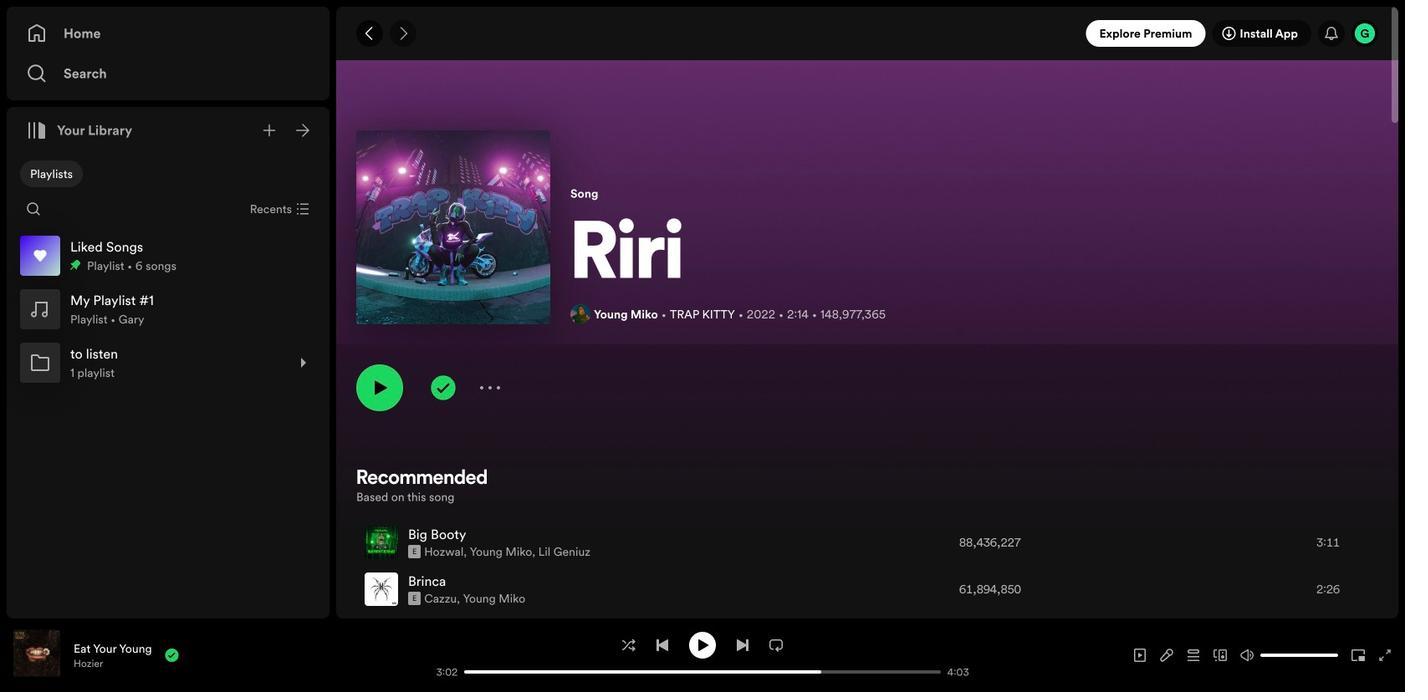 Task type: vqa. For each thing, say whether or not it's contained in the screenshot.
4th BY from the right
no



Task type: describe. For each thing, give the bounding box(es) containing it.
go forward image
[[397, 27, 410, 40]]

now playing view image
[[39, 638, 53, 651]]

young miko image
[[571, 305, 591, 325]]

1 group from the top
[[13, 229, 323, 283]]

go back image
[[363, 27, 377, 40]]

Recents, List view field
[[237, 196, 320, 223]]

enable shuffle image
[[623, 639, 636, 653]]

2 group from the top
[[13, 283, 323, 336]]

none checkbox inside main element
[[20, 161, 83, 187]]

what's new image
[[1326, 27, 1339, 40]]

previous image
[[656, 639, 669, 653]]

player controls element
[[345, 632, 981, 680]]

search in your library image
[[27, 203, 40, 216]]

Enable repeat checkbox
[[763, 632, 790, 659]]

next image
[[736, 639, 750, 653]]

riri image
[[356, 131, 551, 325]]



Task type: locate. For each thing, give the bounding box(es) containing it.
explicit element
[[408, 546, 421, 559], [408, 592, 421, 606]]

cell
[[365, 521, 923, 566], [365, 567, 923, 613], [372, 614, 923, 659], [937, 614, 1213, 659], [1226, 614, 1364, 659]]

3 group from the top
[[13, 336, 323, 390]]

now playing: eat your young by hozier footer
[[13, 630, 424, 682]]

1 explicit element from the top
[[408, 546, 421, 559]]

top bar and user menu element
[[336, 7, 1399, 60]]

enable repeat image
[[770, 639, 783, 653]]

volume high image
[[1241, 649, 1254, 663]]

main element
[[7, 7, 330, 619]]

none search field inside main element
[[20, 196, 47, 223]]

group
[[13, 229, 323, 283], [13, 283, 323, 336], [13, 336, 323, 390]]

0 vertical spatial explicit element
[[408, 546, 421, 559]]

None checkbox
[[20, 161, 83, 187]]

connect to a device image
[[1214, 649, 1228, 663]]

play image
[[696, 639, 710, 653]]

1 vertical spatial explicit element
[[408, 592, 421, 606]]

None search field
[[20, 196, 47, 223]]

2 explicit element from the top
[[408, 592, 421, 606]]



